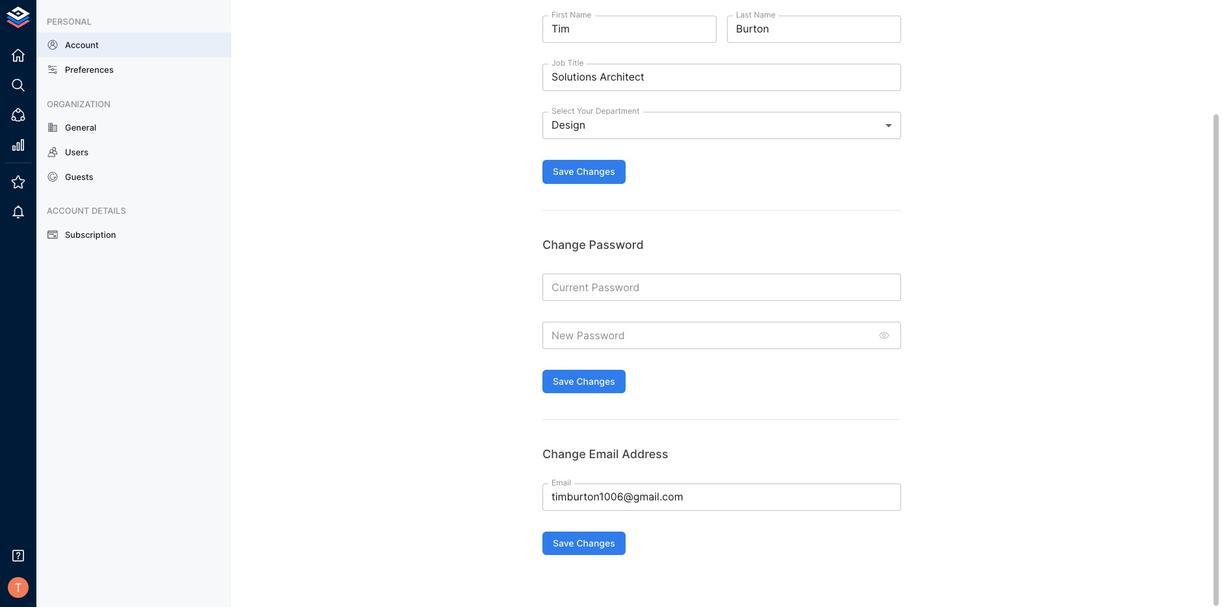 Task type: describe. For each thing, give the bounding box(es) containing it.
last
[[736, 10, 752, 19]]

preferences link
[[36, 57, 231, 82]]

first
[[552, 10, 568, 19]]

Email text field
[[543, 483, 902, 511]]

password
[[589, 238, 644, 251]]

1 password password field from the top
[[543, 274, 902, 301]]

change for change password
[[543, 238, 586, 251]]

account details
[[47, 206, 126, 216]]

1 save changes button from the top
[[543, 160, 626, 184]]

t
[[14, 580, 22, 595]]

design
[[552, 118, 586, 131]]

1 changes from the top
[[577, 166, 615, 177]]

save changes for second save changes button from the bottom of the page
[[553, 376, 615, 387]]

general
[[65, 122, 96, 132]]

Job Title text field
[[543, 64, 902, 91]]

3 changes from the top
[[577, 537, 615, 548]]

first name
[[552, 10, 592, 19]]

save changes for third save changes button from the bottom of the page
[[553, 166, 615, 177]]

preferences
[[65, 65, 114, 75]]

3 save from the top
[[553, 537, 574, 548]]

0 vertical spatial email
[[589, 447, 619, 461]]

1 save from the top
[[553, 166, 574, 177]]

change for change email address
[[543, 447, 586, 461]]

Select Your Department field
[[543, 112, 902, 139]]

select
[[552, 106, 575, 116]]

2 save changes button from the top
[[543, 370, 626, 393]]

change email address
[[543, 447, 669, 461]]

users link
[[36, 140, 231, 165]]



Task type: locate. For each thing, give the bounding box(es) containing it.
address
[[622, 447, 669, 461]]

name for first name
[[570, 10, 592, 19]]

Last Name text field
[[727, 16, 902, 43]]

email down change email address at the bottom of the page
[[552, 477, 571, 487]]

changes
[[577, 166, 615, 177], [577, 376, 615, 387], [577, 537, 615, 548]]

subscription link
[[36, 222, 231, 247]]

last name
[[736, 10, 776, 19]]

guests
[[65, 172, 93, 182]]

1 name from the left
[[570, 10, 592, 19]]

your
[[577, 106, 594, 116]]

organization
[[47, 99, 111, 109]]

0 vertical spatial save
[[553, 166, 574, 177]]

1 vertical spatial email
[[552, 477, 571, 487]]

account
[[47, 206, 89, 216]]

0 vertical spatial password password field
[[543, 274, 902, 301]]

0 vertical spatial save changes
[[553, 166, 615, 177]]

3 save changes button from the top
[[543, 531, 626, 555]]

name right first
[[570, 10, 592, 19]]

account link
[[36, 33, 231, 57]]

1 vertical spatial save
[[553, 376, 574, 387]]

2 save changes from the top
[[553, 376, 615, 387]]

1 vertical spatial changes
[[577, 376, 615, 387]]

0 vertical spatial change
[[543, 238, 586, 251]]

2 change from the top
[[543, 447, 586, 461]]

0 vertical spatial changes
[[577, 166, 615, 177]]

1 vertical spatial password password field
[[543, 322, 872, 349]]

subscription
[[65, 229, 116, 240]]

2 vertical spatial save
[[553, 537, 574, 548]]

0 horizontal spatial email
[[552, 477, 571, 487]]

1 change from the top
[[543, 238, 586, 251]]

save changes
[[553, 166, 615, 177], [553, 376, 615, 387], [553, 537, 615, 548]]

name
[[570, 10, 592, 19], [754, 10, 776, 19]]

account
[[65, 40, 99, 50]]

2 vertical spatial changes
[[577, 537, 615, 548]]

t button
[[4, 573, 33, 602]]

1 vertical spatial save changes button
[[543, 370, 626, 393]]

change
[[543, 238, 586, 251], [543, 447, 586, 461]]

2 name from the left
[[754, 10, 776, 19]]

First Name text field
[[543, 16, 717, 43]]

0 horizontal spatial name
[[570, 10, 592, 19]]

select your department design
[[552, 106, 640, 131]]

1 horizontal spatial name
[[754, 10, 776, 19]]

details
[[92, 206, 126, 216]]

job title
[[552, 58, 584, 68]]

department
[[596, 106, 640, 116]]

guests link
[[36, 165, 231, 189]]

2 password password field from the top
[[543, 322, 872, 349]]

email
[[589, 447, 619, 461], [552, 477, 571, 487]]

general link
[[36, 115, 231, 140]]

1 save changes from the top
[[553, 166, 615, 177]]

Password password field
[[543, 274, 902, 301], [543, 322, 872, 349]]

1 vertical spatial save changes
[[553, 376, 615, 387]]

change password
[[543, 238, 644, 251]]

0 vertical spatial save changes button
[[543, 160, 626, 184]]

2 vertical spatial save changes
[[553, 537, 615, 548]]

name right last at the right of the page
[[754, 10, 776, 19]]

job
[[552, 58, 566, 68]]

3 save changes from the top
[[553, 537, 615, 548]]

2 save from the top
[[553, 376, 574, 387]]

2 changes from the top
[[577, 376, 615, 387]]

save changes for 3rd save changes button
[[553, 537, 615, 548]]

title
[[568, 58, 584, 68]]

2 vertical spatial save changes button
[[543, 531, 626, 555]]

personal
[[47, 16, 92, 27]]

save changes button
[[543, 160, 626, 184], [543, 370, 626, 393], [543, 531, 626, 555]]

save
[[553, 166, 574, 177], [553, 376, 574, 387], [553, 537, 574, 548]]

users
[[65, 147, 89, 157]]

name for last name
[[754, 10, 776, 19]]

email left the address
[[589, 447, 619, 461]]

1 horizontal spatial email
[[589, 447, 619, 461]]

1 vertical spatial change
[[543, 447, 586, 461]]



Task type: vqa. For each thing, say whether or not it's contained in the screenshot.
the Last
yes



